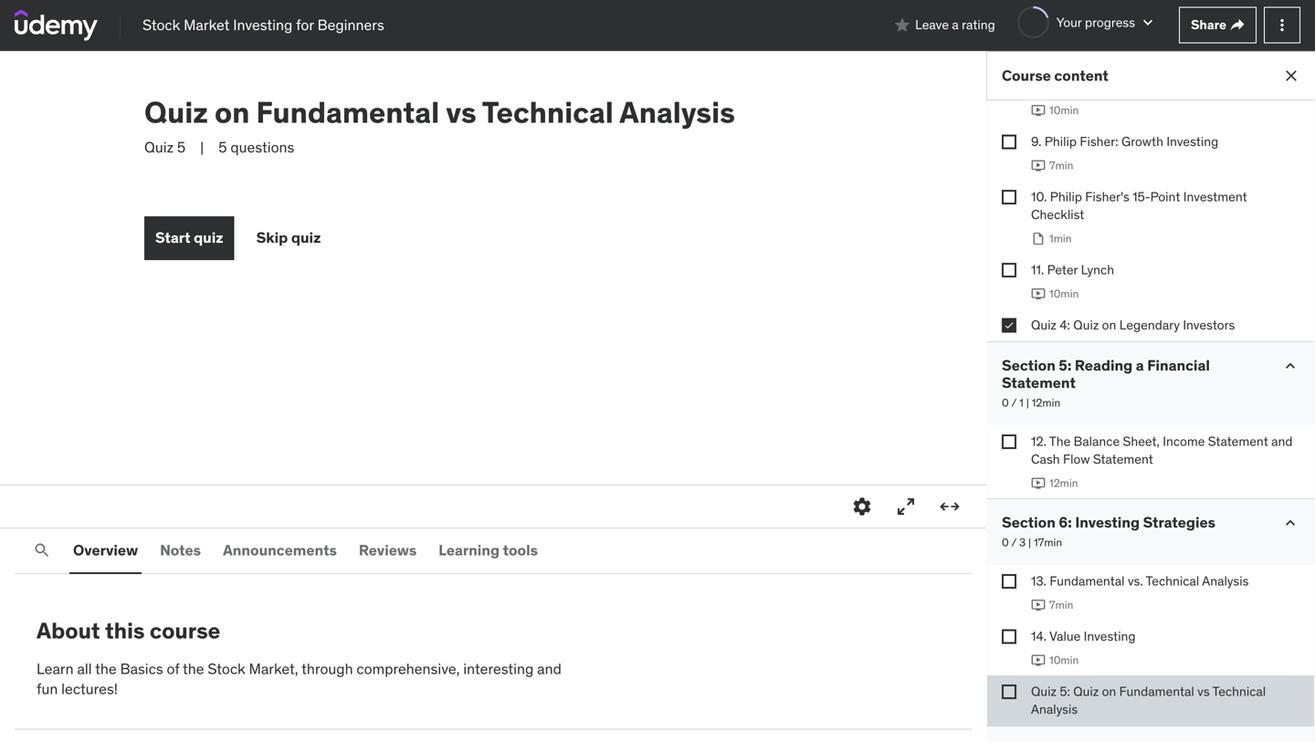 Task type: locate. For each thing, give the bounding box(es) containing it.
course
[[150, 618, 220, 645]]

investing left the for
[[233, 15, 293, 34]]

course
[[1002, 66, 1051, 85]]

overview button
[[69, 529, 142, 573]]

2 horizontal spatial technical
[[1213, 684, 1266, 700]]

5
[[177, 138, 186, 157], [219, 138, 227, 157]]

0 vertical spatial |
[[200, 138, 204, 157]]

statement inside section 5: reading a financial statement 0 / 1 | 12min
[[1002, 374, 1076, 392]]

on up the 5 questions
[[215, 94, 250, 131]]

5 left questions
[[219, 138, 227, 157]]

0 vertical spatial analysis
[[620, 94, 735, 131]]

all
[[77, 660, 92, 679]]

7min
[[1050, 159, 1074, 173], [1050, 598, 1074, 613]]

1 the from the left
[[95, 660, 117, 679]]

fisher's
[[1085, 189, 1130, 205]]

reviews button
[[355, 529, 420, 573]]

quiz 5
[[144, 138, 186, 157]]

0 horizontal spatial a
[[952, 17, 959, 33]]

1 vertical spatial analysis
[[1202, 573, 1249, 590]]

5:
[[1059, 356, 1072, 375], [1060, 684, 1070, 700]]

5: for quiz
[[1060, 684, 1070, 700]]

7 xsmall image from the top
[[1002, 685, 1017, 700]]

investing
[[233, 15, 293, 34], [1167, 133, 1219, 150], [1075, 513, 1140, 532], [1084, 628, 1136, 645]]

stock market investing for beginners link
[[143, 15, 384, 35]]

investing inside section 6: investing strategies 0 / 3 | 17min
[[1075, 513, 1140, 532]]

on inside quiz 5: quiz on fundamental vs technical analysis
[[1102, 684, 1117, 700]]

1 vertical spatial and
[[537, 660, 562, 679]]

2 section from the top
[[1002, 513, 1056, 532]]

0 vertical spatial section
[[1002, 356, 1056, 375]]

5: inside quiz 5: quiz on fundamental vs technical analysis
[[1060, 684, 1070, 700]]

balance
[[1074, 433, 1120, 450]]

quiz inside button
[[194, 229, 223, 247]]

section 5: reading a financial statement 0 / 1 | 12min
[[1002, 356, 1210, 410]]

4 xsmall image from the top
[[1002, 435, 1017, 449]]

2 / from the top
[[1012, 536, 1017, 550]]

interesting
[[463, 660, 534, 679]]

12min
[[1032, 396, 1061, 410], [1050, 477, 1078, 491]]

expanded view image
[[939, 496, 961, 518]]

statement up 1
[[1002, 374, 1076, 392]]

2 vertical spatial 10min
[[1050, 654, 1079, 668]]

0 vertical spatial 7min
[[1050, 159, 1074, 173]]

stock
[[143, 15, 180, 34], [208, 660, 245, 679]]

11. peter lynch
[[1031, 262, 1114, 278]]

3 10min from the top
[[1050, 654, 1079, 668]]

1 0 from the top
[[1002, 396, 1009, 410]]

17min
[[1034, 536, 1063, 550]]

|
[[200, 138, 204, 157], [1026, 396, 1029, 410], [1029, 536, 1031, 550]]

analysis inside quiz 5: quiz on fundamental vs technical analysis
[[1031, 701, 1078, 718]]

14.
[[1031, 628, 1047, 645]]

0 vertical spatial philip
[[1045, 133, 1077, 150]]

5 xsmall image from the top
[[1002, 575, 1017, 589]]

1
[[1020, 396, 1024, 410]]

5 left the 5 questions
[[177, 138, 186, 157]]

2 vertical spatial technical
[[1213, 684, 1266, 700]]

section up 3
[[1002, 513, 1056, 532]]

/ left 3
[[1012, 536, 1017, 550]]

small image
[[894, 16, 912, 34]]

0 horizontal spatial 5
[[177, 138, 186, 157]]

1 horizontal spatial xsmall image
[[1230, 18, 1245, 32]]

0 horizontal spatial vs
[[446, 94, 476, 131]]

6 xsmall image from the top
[[1002, 630, 1017, 644]]

progress
[[1085, 14, 1135, 30]]

investing right the value
[[1084, 628, 1136, 645]]

the
[[95, 660, 117, 679], [183, 660, 204, 679]]

0 left 1
[[1002, 396, 1009, 410]]

investing right the growth
[[1167, 133, 1219, 150]]

quiz
[[194, 229, 223, 247], [291, 229, 321, 247]]

xsmall image left 11.
[[1002, 263, 1017, 278]]

0 horizontal spatial analysis
[[620, 94, 735, 131]]

10min
[[1050, 103, 1079, 118], [1050, 287, 1079, 301], [1050, 654, 1079, 668]]

2 vertical spatial statement
[[1093, 451, 1154, 468]]

and
[[1272, 433, 1293, 450], [537, 660, 562, 679]]

a left rating
[[952, 17, 959, 33]]

statement for income
[[1208, 433, 1269, 450]]

/ left 1
[[1012, 396, 1017, 410]]

search image
[[33, 542, 51, 560]]

12min right 1
[[1032, 396, 1061, 410]]

1 horizontal spatial the
[[183, 660, 204, 679]]

statement down sheet,
[[1093, 451, 1154, 468]]

| right quiz 5
[[200, 138, 204, 157]]

0 vertical spatial 0
[[1002, 396, 1009, 410]]

5: left the reading
[[1059, 356, 1072, 375]]

leave a rating
[[915, 17, 995, 33]]

| inside section 6: investing strategies 0 / 3 | 17min
[[1029, 536, 1031, 550]]

1 vertical spatial 5:
[[1060, 684, 1070, 700]]

investment
[[1184, 189, 1247, 205]]

1 vertical spatial section
[[1002, 513, 1056, 532]]

play peter lynch image
[[1031, 287, 1046, 301]]

13. fundamental vs. technical analysis
[[1031, 573, 1249, 590]]

10min right play warren buffett: value investing image
[[1050, 103, 1079, 118]]

0 horizontal spatial statement
[[1002, 374, 1076, 392]]

2 0 from the top
[[1002, 536, 1009, 550]]

play fundamental vs. technical analysis image
[[1031, 598, 1046, 613]]

reading
[[1075, 356, 1133, 375]]

2 vertical spatial on
[[1102, 684, 1117, 700]]

1 vertical spatial |
[[1026, 396, 1029, 410]]

announcements
[[223, 541, 337, 560]]

philip for 10.
[[1050, 189, 1082, 205]]

11.
[[1031, 262, 1044, 278]]

section
[[1002, 356, 1056, 375], [1002, 513, 1056, 532]]

12min right play the balance sheet, income statement and cash flow statement 'icon'
[[1050, 477, 1078, 491]]

quiz for on
[[144, 94, 208, 131]]

0 horizontal spatial quiz
[[194, 229, 223, 247]]

statement
[[1002, 374, 1076, 392], [1208, 433, 1269, 450], [1093, 451, 1154, 468]]

fundamental
[[256, 94, 440, 131], [1050, 573, 1125, 590], [1120, 684, 1195, 700]]

0 left 3
[[1002, 536, 1009, 550]]

1 vertical spatial vs
[[1198, 684, 1210, 700]]

through
[[302, 660, 353, 679]]

1 vertical spatial technical
[[1146, 573, 1200, 590]]

xsmall image for 9.
[[1002, 135, 1017, 149]]

a
[[952, 17, 959, 33], [1136, 356, 1144, 375]]

of
[[167, 660, 179, 679]]

investing right 6:
[[1075, 513, 1140, 532]]

xsmall image for 10.
[[1002, 190, 1017, 205]]

1 horizontal spatial quiz
[[291, 229, 321, 247]]

section inside section 5: reading a financial statement 0 / 1 | 12min
[[1002, 356, 1056, 375]]

12min inside section 5: reading a financial statement 0 / 1 | 12min
[[1032, 396, 1061, 410]]

technical
[[482, 94, 614, 131], [1146, 573, 1200, 590], [1213, 684, 1266, 700]]

0 horizontal spatial and
[[537, 660, 562, 679]]

stock left market,
[[208, 660, 245, 679]]

section inside section 6: investing strategies 0 / 3 | 17min
[[1002, 513, 1056, 532]]

1 horizontal spatial stock
[[208, 660, 245, 679]]

0
[[1002, 396, 1009, 410], [1002, 536, 1009, 550]]

/
[[1012, 396, 1017, 410], [1012, 536, 1017, 550]]

7min right play fundamental vs. technical analysis icon
[[1050, 598, 1074, 613]]

statement right income
[[1208, 433, 1269, 450]]

1 vertical spatial /
[[1012, 536, 1017, 550]]

xsmall image for 14.
[[1002, 630, 1017, 644]]

on
[[215, 94, 250, 131], [1102, 317, 1117, 333], [1102, 684, 1117, 700]]

1 xsmall image from the top
[[1002, 135, 1017, 149]]

small image
[[1139, 13, 1157, 32], [1282, 357, 1300, 375], [1282, 514, 1300, 533]]

2 xsmall image from the top
[[1002, 190, 1017, 205]]

13.
[[1031, 573, 1047, 590]]

2 vertical spatial small image
[[1282, 514, 1300, 533]]

5: down the value
[[1060, 684, 1070, 700]]

2 7min from the top
[[1050, 598, 1074, 613]]

1 quiz from the left
[[194, 229, 223, 247]]

0 vertical spatial statement
[[1002, 374, 1076, 392]]

quiz for 5:
[[1031, 684, 1057, 700]]

philip right 9.
[[1045, 133, 1077, 150]]

0 vertical spatial xsmall image
[[1230, 18, 1245, 32]]

0 vertical spatial stock
[[143, 15, 180, 34]]

1 / from the top
[[1012, 396, 1017, 410]]

philip inside 10. philip fisher's 15-point investment checklist
[[1050, 189, 1082, 205]]

market,
[[249, 660, 298, 679]]

2 vertical spatial |
[[1029, 536, 1031, 550]]

5: inside section 5: reading a financial statement 0 / 1 | 12min
[[1059, 356, 1072, 375]]

| right 3
[[1029, 536, 1031, 550]]

0 horizontal spatial the
[[95, 660, 117, 679]]

a inside section 5: reading a financial statement 0 / 1 | 12min
[[1136, 356, 1144, 375]]

section up 1
[[1002, 356, 1056, 375]]

the right all
[[95, 660, 117, 679]]

small image for a
[[1282, 357, 1300, 375]]

10.
[[1031, 189, 1047, 205]]

1 horizontal spatial technical
[[1146, 573, 1200, 590]]

growth
[[1122, 133, 1164, 150]]

10min down peter
[[1050, 287, 1079, 301]]

quiz right skip
[[291, 229, 321, 247]]

0 vertical spatial vs
[[446, 94, 476, 131]]

1 horizontal spatial vs
[[1198, 684, 1210, 700]]

1 vertical spatial 10min
[[1050, 287, 1079, 301]]

2 10min from the top
[[1050, 287, 1079, 301]]

1 vertical spatial small image
[[1282, 357, 1300, 375]]

0 vertical spatial 10min
[[1050, 103, 1079, 118]]

value
[[1050, 628, 1081, 645]]

| right 1
[[1026, 396, 1029, 410]]

0 vertical spatial and
[[1272, 433, 1293, 450]]

1 vertical spatial a
[[1136, 356, 1144, 375]]

the right 'of'
[[183, 660, 204, 679]]

6:
[[1059, 513, 1072, 532]]

1 vertical spatial 0
[[1002, 536, 1009, 550]]

quiz right start on the top left of page
[[194, 229, 223, 247]]

philip up the checklist
[[1050, 189, 1082, 205]]

leave a rating button
[[894, 3, 995, 47]]

5 questions
[[219, 138, 294, 157]]

announcements button
[[219, 529, 341, 573]]

philip
[[1045, 133, 1077, 150], [1050, 189, 1082, 205]]

on left legendary
[[1102, 317, 1117, 333]]

quiz 5: quiz on fundamental vs technical analysis
[[1031, 684, 1266, 718]]

2 vertical spatial fundamental
[[1120, 684, 1195, 700]]

0 vertical spatial a
[[952, 17, 959, 33]]

1 vertical spatial statement
[[1208, 433, 1269, 450]]

1 horizontal spatial analysis
[[1031, 701, 1078, 718]]

1 vertical spatial 7min
[[1050, 598, 1074, 613]]

section 6: investing strategies button
[[1002, 513, 1216, 532]]

xsmall image for 12.
[[1002, 435, 1017, 449]]

investors
[[1183, 317, 1235, 333]]

0 vertical spatial 12min
[[1032, 396, 1061, 410]]

stock inside 'learn all the basics of the stock market, through comprehensive, interesting and fun lectures!'
[[208, 660, 245, 679]]

/ inside section 6: investing strategies 0 / 3 | 17min
[[1012, 536, 1017, 550]]

1 section from the top
[[1002, 356, 1056, 375]]

1 horizontal spatial a
[[1136, 356, 1144, 375]]

4:
[[1060, 317, 1071, 333]]

fisher:
[[1080, 133, 1119, 150]]

0 inside section 6: investing strategies 0 / 3 | 17min
[[1002, 536, 1009, 550]]

0 vertical spatial /
[[1012, 396, 1017, 410]]

xsmall image right 'share'
[[1230, 18, 1245, 32]]

quiz
[[144, 94, 208, 131], [144, 138, 174, 157], [1031, 317, 1057, 333], [1074, 317, 1099, 333], [1031, 684, 1057, 700], [1074, 684, 1099, 700]]

1 vertical spatial on
[[1102, 317, 1117, 333]]

on down 14. value investing
[[1102, 684, 1117, 700]]

2 vertical spatial analysis
[[1031, 701, 1078, 718]]

2 5 from the left
[[219, 138, 227, 157]]

start quiz button
[[144, 216, 234, 260]]

analysis
[[620, 94, 735, 131], [1202, 573, 1249, 590], [1031, 701, 1078, 718]]

1 vertical spatial philip
[[1050, 189, 1082, 205]]

xsmall image
[[1002, 135, 1017, 149], [1002, 190, 1017, 205], [1002, 318, 1017, 333], [1002, 435, 1017, 449], [1002, 575, 1017, 589], [1002, 630, 1017, 644], [1002, 685, 1017, 700]]

questions
[[231, 138, 294, 157]]

0 vertical spatial small image
[[1139, 13, 1157, 32]]

investing for section 6: investing strategies 0 / 3 | 17min
[[1075, 513, 1140, 532]]

1 horizontal spatial and
[[1272, 433, 1293, 450]]

xsmall image
[[1230, 18, 1245, 32], [1002, 263, 1017, 278]]

section 6: investing strategies 0 / 3 | 17min
[[1002, 513, 1216, 550]]

10min down the value
[[1050, 654, 1079, 668]]

settings image
[[851, 496, 873, 518]]

0 vertical spatial technical
[[482, 94, 614, 131]]

10min for value
[[1050, 654, 1079, 668]]

2 quiz from the left
[[291, 229, 321, 247]]

9.
[[1031, 133, 1042, 150]]

stock left the market
[[143, 15, 180, 34]]

close course content sidebar image
[[1283, 67, 1301, 85]]

1 horizontal spatial 5
[[219, 138, 227, 157]]

play the balance sheet, income statement and cash flow statement image
[[1031, 476, 1046, 491]]

1 vertical spatial fundamental
[[1050, 573, 1125, 590]]

income
[[1163, 433, 1205, 450]]

notes
[[160, 541, 201, 560]]

section for /
[[1002, 513, 1056, 532]]

0 vertical spatial 5:
[[1059, 356, 1072, 375]]

0 horizontal spatial xsmall image
[[1002, 263, 1017, 278]]

7min right play philip fisher: growth investing "image"
[[1050, 159, 1074, 173]]

1 7min from the top
[[1050, 159, 1074, 173]]

0 inside section 5: reading a financial statement 0 / 1 | 12min
[[1002, 396, 1009, 410]]

2 horizontal spatial statement
[[1208, 433, 1269, 450]]

10. philip fisher's 15-point investment checklist
[[1031, 189, 1247, 223]]

a right the reading
[[1136, 356, 1144, 375]]

vs inside quiz 5: quiz on fundamental vs technical analysis
[[1198, 684, 1210, 700]]

the
[[1049, 433, 1071, 450]]

stock market investing for beginners
[[143, 15, 384, 34]]

1 vertical spatial xsmall image
[[1002, 263, 1017, 278]]

quiz for skip quiz
[[291, 229, 321, 247]]

2 the from the left
[[183, 660, 204, 679]]

1 vertical spatial stock
[[208, 660, 245, 679]]



Task type: vqa. For each thing, say whether or not it's contained in the screenshot.


Task type: describe. For each thing, give the bounding box(es) containing it.
legendary
[[1120, 317, 1180, 333]]

fun
[[37, 680, 58, 699]]

financial
[[1147, 356, 1210, 375]]

basics
[[120, 660, 163, 679]]

quiz for 5
[[144, 138, 174, 157]]

fundamental inside quiz 5: quiz on fundamental vs technical analysis
[[1120, 684, 1195, 700]]

beginners
[[318, 15, 384, 34]]

xsmall image inside share "button"
[[1230, 18, 1245, 32]]

start quiz
[[155, 229, 223, 247]]

statement for financial
[[1002, 374, 1076, 392]]

/ inside section 5: reading a financial statement 0 / 1 | 12min
[[1012, 396, 1017, 410]]

on for quiz 4: quiz on legendary investors
[[1102, 317, 1117, 333]]

your
[[1057, 14, 1082, 30]]

share
[[1191, 17, 1227, 33]]

for
[[296, 15, 314, 34]]

start
[[155, 229, 190, 247]]

investing for 14. value investing
[[1084, 628, 1136, 645]]

your progress button
[[1017, 6, 1157, 38]]

3
[[1020, 536, 1026, 550]]

cash
[[1031, 451, 1060, 468]]

tools
[[503, 541, 538, 560]]

rating
[[962, 17, 995, 33]]

peter
[[1047, 262, 1078, 278]]

quiz for 4:
[[1031, 317, 1057, 333]]

12. the balance sheet, income statement and cash flow statement
[[1031, 433, 1293, 468]]

0 horizontal spatial technical
[[482, 94, 614, 131]]

udemy image
[[15, 10, 98, 41]]

start philip fisher's 15-point investment checklist image
[[1031, 232, 1046, 246]]

market
[[184, 15, 230, 34]]

3 xsmall image from the top
[[1002, 318, 1017, 333]]

skip quiz link
[[256, 216, 321, 260]]

1 10min from the top
[[1050, 103, 1079, 118]]

overview
[[73, 541, 138, 560]]

fullscreen image
[[895, 496, 917, 518]]

checklist
[[1031, 206, 1085, 223]]

a inside button
[[952, 17, 959, 33]]

play value investing image
[[1031, 653, 1046, 668]]

flow
[[1063, 451, 1090, 468]]

small image inside your progress dropdown button
[[1139, 13, 1157, 32]]

9. philip fisher: growth investing
[[1031, 133, 1219, 150]]

leave
[[915, 17, 949, 33]]

content
[[1055, 66, 1109, 85]]

learn all the basics of the stock market, through comprehensive, interesting and fun lectures!
[[37, 660, 562, 699]]

7min for fundamental
[[1050, 598, 1074, 613]]

small image for strategies
[[1282, 514, 1300, 533]]

xsmall image for 13.
[[1002, 575, 1017, 589]]

quiz on fundamental vs technical analysis
[[144, 94, 735, 131]]

skip
[[256, 229, 288, 247]]

learning
[[439, 541, 500, 560]]

comprehensive,
[[357, 660, 460, 679]]

2 horizontal spatial analysis
[[1202, 573, 1249, 590]]

| inside section 5: reading a financial statement 0 / 1 | 12min
[[1026, 396, 1029, 410]]

lectures!
[[61, 680, 118, 699]]

10min for peter
[[1050, 287, 1079, 301]]

sheet,
[[1123, 433, 1160, 450]]

course content
[[1002, 66, 1109, 85]]

5: for section
[[1059, 356, 1072, 375]]

on for quiz 5: quiz on fundamental vs technical analysis
[[1102, 684, 1117, 700]]

philip for 9.
[[1045, 133, 1077, 150]]

0 horizontal spatial stock
[[143, 15, 180, 34]]

sidebar element
[[987, 4, 1315, 743]]

play warren buffett: value investing image
[[1031, 103, 1046, 118]]

0 vertical spatial on
[[215, 94, 250, 131]]

skip quiz
[[256, 229, 321, 247]]

1min
[[1050, 232, 1072, 246]]

15-
[[1133, 189, 1151, 205]]

investing for stock market investing for beginners
[[233, 15, 293, 34]]

1 horizontal spatial statement
[[1093, 451, 1154, 468]]

technical inside quiz 5: quiz on fundamental vs technical analysis
[[1213, 684, 1266, 700]]

learning tools button
[[435, 529, 542, 573]]

section for statement
[[1002, 356, 1056, 375]]

and inside 'learn all the basics of the stock market, through comprehensive, interesting and fun lectures!'
[[537, 660, 562, 679]]

this
[[105, 618, 145, 645]]

and inside the 12. the balance sheet, income statement and cash flow statement
[[1272, 433, 1293, 450]]

play philip fisher: growth investing image
[[1031, 158, 1046, 173]]

lynch
[[1081, 262, 1114, 278]]

12.
[[1031, 433, 1047, 450]]

about
[[37, 618, 100, 645]]

quiz for start quiz
[[194, 229, 223, 247]]

0 vertical spatial fundamental
[[256, 94, 440, 131]]

reviews
[[359, 541, 417, 560]]

learning tools
[[439, 541, 538, 560]]

7min for philip
[[1050, 159, 1074, 173]]

1 5 from the left
[[177, 138, 186, 157]]

1 vertical spatial 12min
[[1050, 477, 1078, 491]]

learn
[[37, 660, 74, 679]]

notes button
[[156, 529, 205, 573]]

actions image
[[1273, 16, 1292, 34]]

your progress
[[1057, 14, 1135, 30]]

quiz 4: quiz on legendary investors
[[1031, 317, 1235, 333]]

14. value investing
[[1031, 628, 1136, 645]]

point
[[1151, 189, 1181, 205]]

about this course
[[37, 618, 220, 645]]

strategies
[[1143, 513, 1216, 532]]

section 5: reading a financial statement button
[[1002, 356, 1267, 392]]

share button
[[1179, 7, 1257, 43]]

vs.
[[1128, 573, 1143, 590]]



